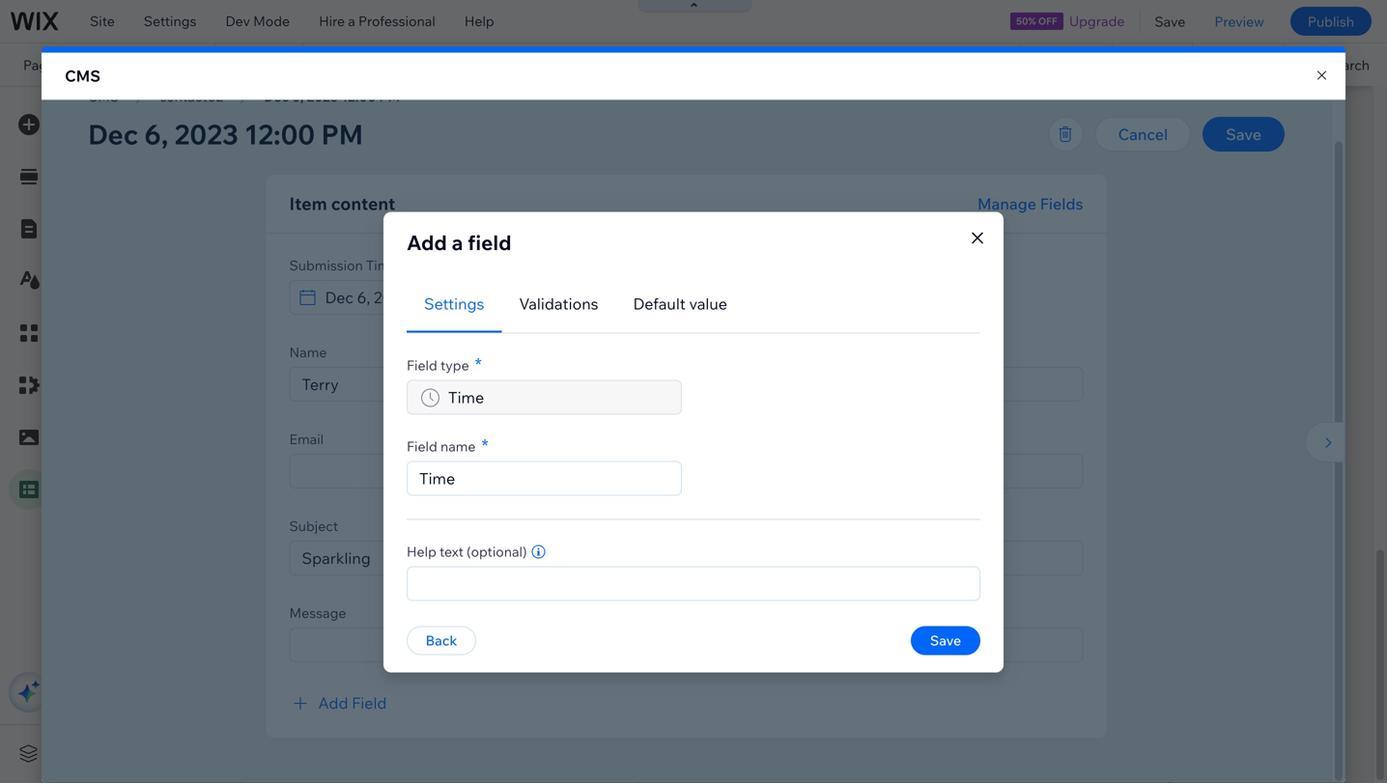 Task type: vqa. For each thing, say whether or not it's contained in the screenshot.
BLOG
no



Task type: describe. For each thing, give the bounding box(es) containing it.
0 vertical spatial a
[[348, 13, 355, 29]]

create collection button
[[353, 700, 524, 735]]

collections
[[265, 177, 336, 194]]

help
[[465, 13, 494, 29]]

contact02
[[315, 227, 379, 244]]

hire
[[319, 13, 345, 29]]

collaborator.
[[445, 177, 523, 194]]

projects
[[73, 56, 145, 73]]

save button
[[1141, 0, 1200, 43]]

publish
[[1308, 13, 1355, 30]]

professional
[[358, 13, 436, 29]]

settings
[[144, 13, 197, 29]]

create
[[376, 708, 424, 728]]

preview button
[[1200, 0, 1279, 43]]

publish button
[[1291, 7, 1372, 36]]

created
[[339, 177, 387, 194]]

dev
[[226, 13, 250, 29]]

save
[[1155, 13, 1186, 30]]



Task type: locate. For each thing, give the bounding box(es) containing it.
dev mode
[[226, 13, 290, 29]]

form
[[386, 246, 414, 260]]

preview
[[1215, 13, 1265, 30]]

1 vertical spatial a
[[409, 177, 416, 194]]

cms down the 'site' on the top left of the page
[[65, 66, 101, 85]]

upgrade
[[1070, 13, 1125, 29]]

0 vertical spatial cms
[[65, 66, 101, 85]]

site
[[419, 177, 442, 194]]

cms
[[65, 66, 101, 85], [82, 105, 118, 125]]

collection
[[428, 708, 501, 728]]

site
[[90, 13, 115, 29]]

1 horizontal spatial a
[[409, 177, 416, 194]]

a right 'hire'
[[348, 13, 355, 29]]

off
[[1039, 15, 1058, 27]]

create collection
[[376, 708, 501, 728]]

50%
[[1017, 15, 1036, 27]]

contact02 permissions: form submissions
[[315, 227, 483, 260]]

search button
[[1285, 43, 1387, 86]]

hire a professional
[[319, 13, 436, 29]]

1 vertical spatial cms
[[82, 105, 118, 125]]

by
[[390, 177, 405, 194]]

a right 'by'
[[409, 177, 416, 194]]

submissions
[[416, 246, 483, 260]]

manage
[[538, 169, 582, 183]]

0 horizontal spatial a
[[348, 13, 355, 29]]

collections created by a site collaborator.
[[265, 177, 523, 194]]

permissions:
[[315, 246, 383, 260]]

search
[[1326, 56, 1370, 73]]

manage button
[[538, 167, 582, 184]]

a
[[348, 13, 355, 29], [409, 177, 416, 194]]

cms down projects
[[82, 105, 118, 125]]

50% off
[[1017, 15, 1058, 27]]

mode
[[253, 13, 290, 29]]



